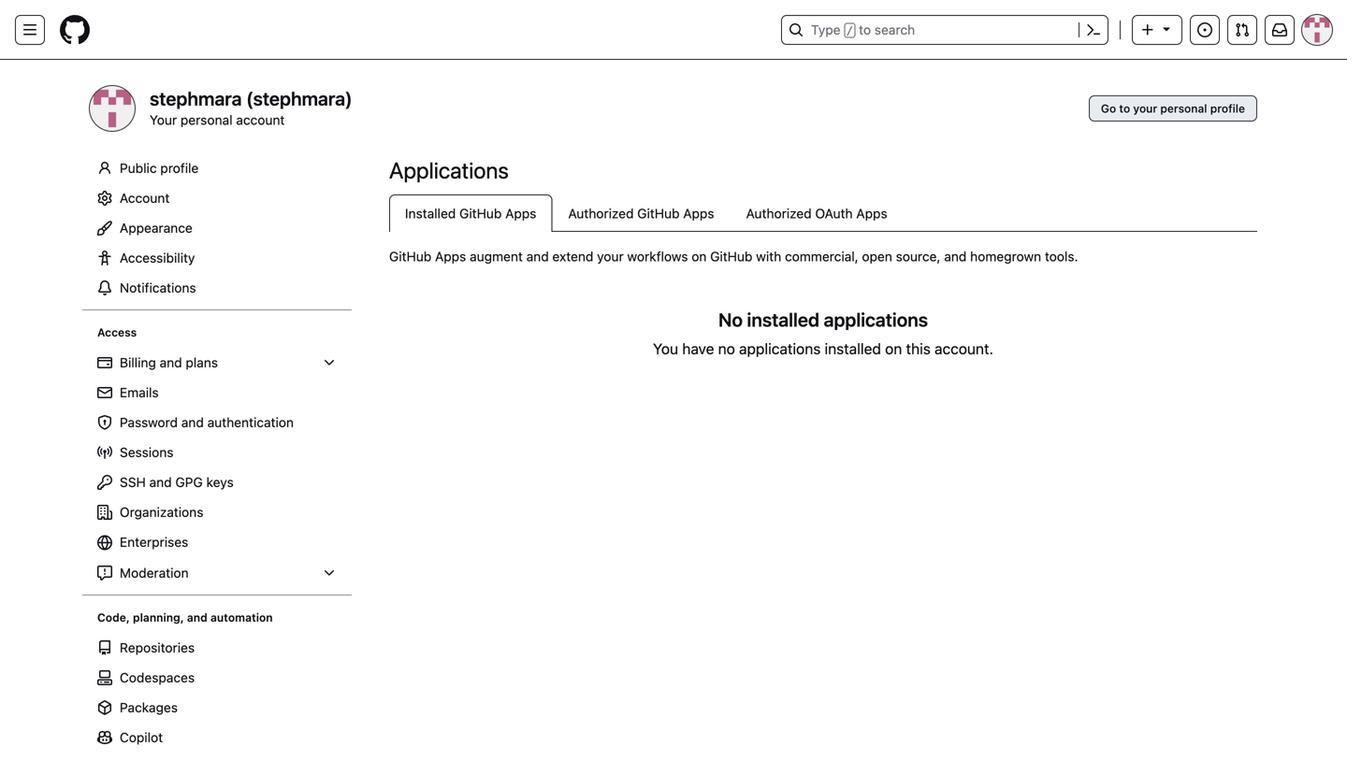 Task type: describe. For each thing, give the bounding box(es) containing it.
with
[[757, 249, 782, 264]]

accessibility link
[[90, 243, 344, 273]]

authorized oauth apps link
[[731, 195, 904, 232]]

copilot link
[[90, 724, 344, 753]]

plus image
[[1141, 22, 1156, 37]]

public
[[120, 161, 157, 176]]

and right ssh
[[149, 475, 172, 490]]

no installed applications you have no applications installed on this account.
[[653, 309, 994, 358]]

you
[[653, 340, 679, 358]]

accessibility
[[120, 250, 195, 266]]

source,
[[896, 249, 941, 264]]

apps for installed github apps
[[506, 206, 537, 221]]

sessions
[[120, 445, 174, 461]]

@stephmara image
[[90, 86, 135, 131]]

enterprises
[[120, 535, 188, 550]]

code, planning, and automation
[[97, 612, 273, 625]]

applications
[[389, 157, 509, 183]]

billing
[[120, 355, 156, 371]]

moderation
[[120, 566, 189, 581]]

authorized for authorized github apps
[[569, 206, 634, 221]]

extend
[[553, 249, 594, 264]]

github apps augment and extend your workflows on github with commercial, open source, and homegrown tools.
[[389, 249, 1079, 264]]

/
[[847, 24, 854, 37]]

on inside no installed applications you have no applications installed on this account.
[[886, 340, 903, 358]]

sessions link
[[90, 438, 344, 468]]

go to your personal profile link
[[1089, 95, 1258, 122]]

(stephmara)
[[246, 88, 353, 110]]

go to your personal profile
[[1102, 102, 1246, 115]]

billing and plans
[[120, 355, 218, 371]]

ssh and gpg keys
[[120, 475, 234, 490]]

person image
[[97, 161, 112, 176]]

1 horizontal spatial installed
[[825, 340, 882, 358]]

open
[[863, 249, 893, 264]]

your
[[150, 112, 177, 128]]

organizations
[[120, 505, 204, 520]]

codespaces
[[120, 671, 195, 686]]

0 vertical spatial profile
[[1211, 102, 1246, 115]]

access list
[[90, 348, 344, 589]]

password and authentication
[[120, 415, 294, 431]]

password and authentication link
[[90, 408, 344, 438]]

go
[[1102, 102, 1117, 115]]

notifications link
[[90, 273, 344, 303]]

packages link
[[90, 694, 344, 724]]

key image
[[97, 475, 112, 490]]

homegrown
[[971, 249, 1042, 264]]

tools.
[[1045, 249, 1079, 264]]

code, planning, and automation list
[[90, 634, 344, 761]]

0 vertical spatial on
[[692, 249, 707, 264]]

github left "with"
[[711, 249, 753, 264]]

gpg
[[175, 475, 203, 490]]

and up repositories link
[[187, 612, 208, 625]]

installed
[[405, 206, 456, 221]]

billing and plans button
[[90, 348, 344, 378]]

workflows
[[628, 249, 688, 264]]

installed github apps link
[[389, 195, 553, 232]]

bell image
[[97, 281, 112, 296]]

apps for authorized github apps
[[684, 206, 715, 221]]

codespaces link
[[90, 664, 344, 694]]

0 horizontal spatial profile
[[160, 161, 199, 176]]

shield lock image
[[97, 416, 112, 431]]

account.
[[935, 340, 994, 358]]

and inside dropdown button
[[160, 355, 182, 371]]

triangle down image
[[1160, 21, 1175, 36]]

type / to search
[[812, 22, 916, 37]]

mail image
[[97, 386, 112, 401]]

paintbrush image
[[97, 221, 112, 236]]

globe image
[[97, 536, 112, 551]]



Task type: locate. For each thing, give the bounding box(es) containing it.
personal for (stephmara)
[[181, 112, 233, 128]]

access
[[97, 326, 137, 339]]

planning,
[[133, 612, 184, 625]]

authorized up 'extend'
[[569, 206, 634, 221]]

repo image
[[97, 641, 112, 656]]

ssh
[[120, 475, 146, 490]]

1 horizontal spatial authorized
[[747, 206, 812, 221]]

1 vertical spatial on
[[886, 340, 903, 358]]

public profile link
[[90, 154, 344, 183]]

1 vertical spatial to
[[1120, 102, 1131, 115]]

copilot image
[[97, 731, 112, 746]]

organization image
[[97, 505, 112, 520]]

package image
[[97, 701, 112, 716]]

personal for to
[[1161, 102, 1208, 115]]

1 horizontal spatial personal
[[1161, 102, 1208, 115]]

0 horizontal spatial personal
[[181, 112, 233, 128]]

0 horizontal spatial your
[[597, 249, 624, 264]]

0 horizontal spatial installed
[[747, 309, 820, 331]]

and left 'extend'
[[527, 249, 549, 264]]

installed
[[747, 309, 820, 331], [825, 340, 882, 358]]

apps right oauth in the top right of the page
[[857, 206, 888, 221]]

applications
[[824, 309, 929, 331], [739, 340, 821, 358]]

account link
[[90, 183, 344, 213]]

gear image
[[97, 191, 112, 206]]

stephmara
[[150, 88, 242, 110]]

personal
[[1161, 102, 1208, 115], [181, 112, 233, 128]]

installed right no
[[747, 309, 820, 331]]

and
[[527, 249, 549, 264], [945, 249, 967, 264], [160, 355, 182, 371], [181, 415, 204, 431], [149, 475, 172, 490], [187, 612, 208, 625]]

on left this
[[886, 340, 903, 358]]

broadcast image
[[97, 446, 112, 461]]

applications up this
[[824, 309, 929, 331]]

1 vertical spatial applications
[[739, 340, 821, 358]]

your
[[1134, 102, 1158, 115], [597, 249, 624, 264]]

to right /
[[859, 22, 872, 37]]

plans
[[186, 355, 218, 371]]

copilot
[[120, 731, 163, 746]]

profile right public
[[160, 161, 199, 176]]

authorized oauth apps
[[747, 206, 888, 221]]

account
[[120, 190, 170, 206]]

command palette image
[[1087, 22, 1102, 37]]

repositories link
[[90, 634, 344, 664]]

profile down git pull request image
[[1211, 102, 1246, 115]]

authorized for authorized oauth apps
[[747, 206, 812, 221]]

application settings element
[[389, 195, 1258, 232]]

1 horizontal spatial profile
[[1211, 102, 1246, 115]]

homepage image
[[60, 15, 90, 45]]

have
[[683, 340, 715, 358]]

github
[[460, 206, 502, 221], [638, 206, 680, 221], [389, 249, 432, 264], [711, 249, 753, 264]]

moderation button
[[90, 559, 344, 589]]

0 horizontal spatial authorized
[[569, 206, 634, 221]]

appearance link
[[90, 213, 344, 243]]

commercial,
[[785, 249, 859, 264]]

your right 'extend'
[[597, 249, 624, 264]]

on
[[692, 249, 707, 264], [886, 340, 903, 358]]

profile
[[1211, 102, 1246, 115], [160, 161, 199, 176]]

0 vertical spatial to
[[859, 22, 872, 37]]

1 horizontal spatial applications
[[824, 309, 929, 331]]

your inside go to your personal profile link
[[1134, 102, 1158, 115]]

1 vertical spatial profile
[[160, 161, 199, 176]]

repositories
[[120, 641, 195, 656]]

applications right no
[[739, 340, 821, 358]]

enterprises link
[[90, 528, 344, 559]]

to
[[859, 22, 872, 37], [1120, 102, 1131, 115]]

no
[[719, 340, 736, 358]]

apps for authorized oauth apps
[[857, 206, 888, 221]]

and right source,
[[945, 249, 967, 264]]

password
[[120, 415, 178, 431]]

0 horizontal spatial applications
[[739, 340, 821, 358]]

1 horizontal spatial your
[[1134, 102, 1158, 115]]

augment
[[470, 249, 523, 264]]

and down emails link
[[181, 415, 204, 431]]

public profile
[[120, 161, 199, 176]]

github down installed
[[389, 249, 432, 264]]

emails
[[120, 385, 159, 401]]

packages
[[120, 701, 178, 716]]

0 vertical spatial your
[[1134, 102, 1158, 115]]

0 vertical spatial applications
[[824, 309, 929, 331]]

authorized github apps link
[[553, 195, 731, 232]]

on right 'workflows'
[[692, 249, 707, 264]]

emails link
[[90, 378, 344, 408]]

0 horizontal spatial to
[[859, 22, 872, 37]]

issue opened image
[[1198, 22, 1213, 37]]

apps up augment
[[506, 206, 537, 221]]

appearance
[[120, 220, 193, 236]]

your right go
[[1134, 102, 1158, 115]]

automation
[[211, 612, 273, 625]]

apps inside 'link'
[[857, 206, 888, 221]]

authorized up "with"
[[747, 206, 812, 221]]

ssh and gpg keys link
[[90, 468, 344, 498]]

apps left augment
[[435, 249, 466, 264]]

apps
[[506, 206, 537, 221], [684, 206, 715, 221], [857, 206, 888, 221], [435, 249, 466, 264]]

account
[[236, 112, 285, 128]]

1 horizontal spatial on
[[886, 340, 903, 358]]

no
[[719, 309, 743, 331]]

accessibility image
[[97, 251, 112, 266]]

codespaces image
[[97, 671, 112, 686]]

github up 'workflows'
[[638, 206, 680, 221]]

to right go
[[1120, 102, 1131, 115]]

this
[[907, 340, 931, 358]]

0 vertical spatial installed
[[747, 309, 820, 331]]

1 vertical spatial your
[[597, 249, 624, 264]]

stephmara (stephmara) your personal account
[[150, 88, 353, 128]]

installed left this
[[825, 340, 882, 358]]

personal right go
[[1161, 102, 1208, 115]]

personal down stephmara
[[181, 112, 233, 128]]

and left 'plans' on the top of the page
[[160, 355, 182, 371]]

authorized inside 'link'
[[747, 206, 812, 221]]

git pull request image
[[1236, 22, 1251, 37]]

code,
[[97, 612, 130, 625]]

1 horizontal spatial to
[[1120, 102, 1131, 115]]

github up augment
[[460, 206, 502, 221]]

search
[[875, 22, 916, 37]]

0 horizontal spatial on
[[692, 249, 707, 264]]

authorized
[[569, 206, 634, 221], [747, 206, 812, 221]]

keys
[[206, 475, 234, 490]]

authorized github apps
[[569, 206, 715, 221]]

apps up github apps augment and extend your workflows on github with commercial, open source, and homegrown tools.
[[684, 206, 715, 221]]

1 vertical spatial installed
[[825, 340, 882, 358]]

organizations link
[[90, 498, 344, 528]]

oauth
[[816, 206, 853, 221]]

notifications
[[120, 280, 196, 296]]

2 authorized from the left
[[747, 206, 812, 221]]

type
[[812, 22, 841, 37]]

authentication
[[207, 415, 294, 431]]

installed github apps
[[405, 206, 537, 221]]

notifications image
[[1273, 22, 1288, 37]]

1 authorized from the left
[[569, 206, 634, 221]]

personal inside 'stephmara (stephmara) your personal account'
[[181, 112, 233, 128]]



Task type: vqa. For each thing, say whether or not it's contained in the screenshot.
Moderation
yes



